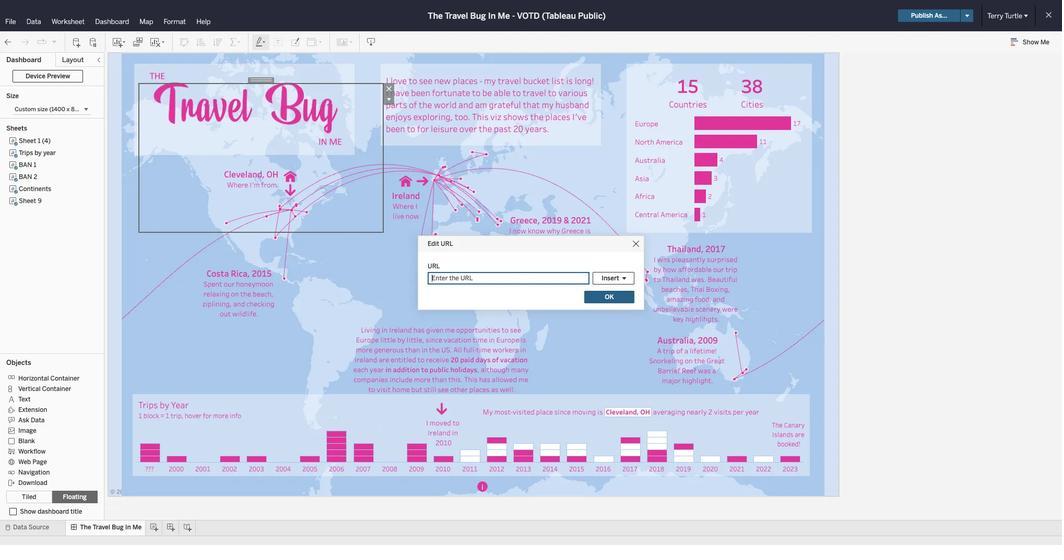 Task type: describe. For each thing, give the bounding box(es) containing it.
for inside "i love to see new places - my travel bucket list is long! i have been fortunate to be able to travel to various parts of the world and am grateful that my husband enjoys exploring, too. this viz shows the places i've been to for leisure over the past 20 years."
[[417, 122, 429, 134]]

than inside living in ireland has given me opportunities to see europe little by little, since vacation time in europe is more generous than in the us. all full-time workers in ireland are entitled to receive
[[405, 345, 420, 354]]

ireland inside cleveland, oh where i'm from ireland where i live now
[[392, 190, 420, 201]]

1 vertical spatial vacation
[[500, 355, 528, 364]]

by inside thailand, 2017 i was pleasantly surprised by how affordable our trip to thailand was. beautiful beaches, thai boxing, amazing food, and unbelievable scenery were key highlihgts.
[[654, 265, 662, 274]]

from inside the morocco, 2012 easy to get to from europe. loved seeing the sahara desert and the jemaa el-fnaa square in marrakech.
[[478, 255, 494, 265]]

web
[[18, 458, 31, 466]]

clear sheet image
[[149, 37, 166, 47]]

beach,
[[253, 289, 273, 299]]

lifetime!
[[690, 346, 717, 356]]

ziplining,
[[202, 299, 232, 309]]

new worksheet image
[[112, 37, 126, 47]]

blank
[[18, 438, 35, 445]]

2015
[[252, 268, 272, 279]]

openstreetmap
[[162, 489, 206, 496]]

2000, Year. Press Space to toggle selection. Press Escape to go back to the left margin. Use arrow keys to navigate headers text field
[[163, 463, 190, 482]]

companies
[[354, 375, 388, 384]]

2 © from the left
[[156, 489, 161, 496]]

travel for the travel bug in me - votd (tableau public)
[[445, 11, 468, 21]]

our inside thailand, 2017 i was pleasantly surprised by how affordable our trip to thailand was. beautiful beaches, thai boxing, amazing food, and unbelievable scenery were key highlihgts.
[[713, 265, 724, 274]]

moved
[[430, 418, 451, 428]]

in for the travel bug in me
[[125, 524, 131, 531]]

know
[[528, 226, 545, 236]]

how
[[663, 265, 677, 274]]

to right love
[[409, 74, 417, 86]]

Europe, Continent. Press Space to toggle selection. Press Escape to go back to the left margin. Use arrow keys to navigate headers text field
[[632, 114, 695, 133]]

for inside trips by year 1 block = 1 trip, hover for more info
[[203, 411, 212, 420]]

desert
[[464, 275, 485, 284]]

amazing
[[666, 295, 694, 304]]

thailand, 2017 i was pleasantly surprised by how affordable our trip to thailand was. beautiful beaches, thai boxing, amazing food, and unbelievable scenery were key highlihgts.
[[653, 243, 740, 324]]

1 right =
[[166, 411, 169, 420]]

relaxing
[[203, 289, 230, 299]]

trips for year
[[19, 149, 33, 157]]

highlight.
[[682, 376, 713, 385]]

ban for ban 2
[[19, 173, 32, 181]]

in for the travel bug in me - votd (tableau public)
[[488, 11, 496, 21]]

trip inside thailand, 2017 i was pleasantly surprised by how affordable our trip to thailand was. beautiful beaches, thai boxing, amazing food, and unbelievable scenery were key highlihgts.
[[726, 265, 738, 274]]

little
[[380, 335, 396, 344]]

in down little,
[[422, 345, 428, 354]]

0 horizontal spatial where
[[227, 180, 248, 190]]

2 horizontal spatial year
[[745, 407, 759, 416]]

the inside the australia, 2009 a trip of a lifetime! snorkeling on the great barrief reef was a major highlight.
[[694, 356, 705, 366]]

2017, Year. Press Space to toggle selection. Press Escape to go back to the left margin. Use arrow keys to navigate headers text field
[[617, 463, 643, 482]]

sheet for sheet 1 (4)
[[19, 137, 36, 145]]

terry
[[988, 12, 1004, 20]]

2018, Year. Press Space to toggle selection. Press Escape to go back to the left margin. Use arrow keys to navigate headers text field
[[643, 463, 670, 482]]

full-
[[463, 345, 476, 354]]

bug for the travel bug in me
[[112, 524, 124, 531]]

see inside living in ireland has given me opportunities to see europe little by little, since vacation time in europe is more generous than in the us. all full-time workers in ireland are entitled to receive
[[510, 325, 521, 335]]

1 horizontal spatial a
[[685, 346, 688, 356]]

1 vertical spatial been
[[386, 122, 405, 134]]

2019, Year. Press Space to toggle selection. Press Escape to go back to the left margin. Use arrow keys to navigate headers text field
[[670, 463, 697, 482]]

2016, Year. Press Space to toggle selection. Press Escape to go back to the left margin. Use arrow keys to navigate headers text field
[[590, 463, 617, 482]]

the for the canary islands are booked!
[[772, 421, 783, 429]]

me for the travel bug in me
[[133, 524, 142, 531]]

of inside "i love to see new places - my travel bucket list is long! i have been fortunate to be able to travel to various parts of the world and am grateful that my husband enjoys exploring, too. this viz shows the places i've been to for leisure over the past 20 years."
[[409, 98, 417, 110]]

year
[[171, 399, 189, 411]]

scenery
[[696, 304, 720, 314]]

0 vertical spatial places
[[453, 74, 478, 86]]

places inside , although many companies include more than this. this has allowed me to visit home but still see other places as well.
[[469, 385, 490, 394]]

to up workers
[[502, 325, 509, 335]]

0 horizontal spatial travel
[[498, 74, 521, 86]]

and inside the morocco, 2012 easy to get to from europe. loved seeing the sahara desert and the jemaa el-fnaa square in marrakech.
[[487, 275, 499, 284]]

2 europe from the left
[[496, 335, 519, 344]]

costa rica, 2015 spent our honeymoon relaxing on the beach, ziplining, and checking out wildlife.
[[202, 268, 276, 319]]

2020, Year. Press Space to toggle selection. Press Escape to go back to the left margin. Use arrow keys to navigate headers text field
[[697, 463, 724, 482]]

travel for the travel bug in me
[[93, 524, 110, 531]]

1 horizontal spatial of
[[492, 355, 499, 364]]

trip inside the australia, 2009 a trip of a lifetime! snorkeling on the great barrief reef was a major highlight.
[[663, 346, 675, 356]]

data inside option
[[31, 417, 45, 424]]

more inside , although many companies include more than this. this has allowed me to visit home but still see other places as well.
[[414, 375, 431, 384]]

2 inside application
[[708, 407, 713, 416]]

Australia, Continent. Press Space to toggle selection. Press Escape to go back to the left margin. Use arrow keys to navigate headers text field
[[632, 151, 695, 169]]

ok button
[[584, 291, 635, 303]]

the for the travel bug in me
[[80, 524, 91, 531]]

my most-visited place since moving is cleveland, oh averaging nearly 2 visits per year
[[483, 407, 759, 416]]

europeans.
[[557, 246, 593, 255]]

2023
[[117, 489, 131, 496]]

i inside cleveland, oh where i'm from ireland where i live now
[[415, 201, 418, 211]]

visited
[[513, 407, 535, 416]]

horizontal container option
[[6, 373, 90, 383]]

map element
[[108, 53, 839, 496]]

sort descending image
[[213, 37, 223, 47]]

affordable
[[678, 265, 712, 274]]

the inside living in ireland has given me opportunities to see europe little by little, since vacation time in europe is more generous than in the us. all full-time workers in ireland are entitled to receive
[[429, 345, 440, 354]]

2013, Year. Press Space to toggle selection. Press Escape to go back to the left margin. Use arrow keys to navigate headers text field
[[510, 463, 537, 482]]

preview
[[47, 73, 70, 80]]

pleasantly
[[672, 255, 706, 264]]

is right moving
[[598, 407, 603, 416]]

2010, Year. Press Space to toggle selection. Press Escape to go back to the left margin. Use arrow keys to navigate headers text field
[[430, 463, 456, 482]]

to left public
[[421, 365, 428, 374]]

1 vertical spatial dashboard
[[6, 56, 41, 64]]

i inside greece, 2019 & 2021 i now know why greece is such a popular holiday destination for europeans. stunning beaches with warm turqoise water, delicious fresh food, and friendly locals.
[[509, 226, 511, 236]]

was.
[[691, 275, 706, 284]]

stunning
[[514, 256, 543, 265]]

are inside the canary islands are booked!
[[795, 430, 805, 439]]

workflow
[[18, 448, 46, 455]]

1 vertical spatial places
[[545, 110, 570, 122]]

Asia, Continent. Press Space to toggle selection. Press Escape to go back to the left margin. Use arrow keys to navigate headers text field
[[632, 169, 695, 187]]

in up include
[[386, 365, 392, 374]]

visit
[[377, 385, 391, 394]]

the down europe.
[[427, 275, 438, 284]]

850)
[[71, 106, 84, 113]]

the right shows
[[530, 110, 544, 122]]

title
[[71, 508, 82, 515]]

trips by year
[[19, 149, 56, 157]]

2021, Year. Press Space to toggle selection. Press Escape to go back to the left margin. Use arrow keys to navigate headers text field
[[724, 463, 750, 482]]

more inside trips by year 1 block = 1 trip, hover for more info
[[213, 411, 228, 420]]

- inside "i love to see new places - my travel bucket list is long! i have been fortunate to be able to travel to various parts of the world and am grateful that my husband enjoys exploring, too. this viz shows the places i've been to for leisure over the past 20 years."
[[480, 74, 482, 86]]

2 inside list box
[[34, 173, 37, 181]]

and inside costa rica, 2015 spent our honeymoon relaxing on the beach, ziplining, and checking out wildlife.
[[233, 299, 245, 309]]

for inside greece, 2019 & 2021 i now know why greece is such a popular holiday destination for europeans. stunning beaches with warm turqoise water, delicious fresh food, and friendly locals.
[[546, 246, 555, 255]]

0 vertical spatial time
[[473, 335, 488, 344]]

2015, Year. Press Space to toggle selection. Press Escape to go back to the left margin. Use arrow keys to navigate headers text field
[[564, 463, 590, 482]]

friendly
[[526, 286, 552, 295]]

2009, Year. Press Space to toggle selection. Press Escape to go back to the left margin. Use arrow keys to navigate headers text field
[[403, 463, 430, 482]]

North America, Continent. Press Space to toggle selection. Press Escape to go back to the left margin. Use arrow keys to navigate headers text field
[[632, 133, 695, 151]]

year inside each year
[[370, 365, 384, 374]]

oh inside my most-visited place since moving is cleveland, oh averaging nearly 2 visits per year
[[640, 407, 650, 416]]

2005, Year. Press Space to toggle selection. Press Escape to go back to the left margin. Use arrow keys to navigate headers text field
[[297, 463, 323, 482]]

year inside list box
[[43, 149, 56, 157]]

i inside i moved to ireland in 2010
[[426, 418, 428, 428]]

nearly
[[687, 407, 707, 416]]

over
[[460, 122, 477, 134]]

block
[[144, 411, 159, 420]]

2017
[[706, 243, 726, 254]]

to right get
[[470, 255, 477, 265]]

but
[[411, 385, 422, 394]]

20 inside "i love to see new places - my travel bucket list is long! i have been fortunate to be able to travel to various parts of the world and am grateful that my husband enjoys exploring, too. this viz shows the places i've been to for leisure over the past 20 years."
[[513, 122, 523, 134]]

morocco,
[[435, 244, 471, 255]]

out
[[220, 309, 231, 319]]

2023, Year. Press Space to toggle selection. Press Escape to go back to the left margin. Use arrow keys to navigate headers text field
[[777, 463, 804, 482]]

i've
[[572, 110, 587, 122]]

1 vertical spatial time
[[476, 345, 491, 354]]

live
[[393, 211, 404, 221]]

9
[[38, 197, 42, 205]]

with
[[572, 256, 586, 265]]

tiled
[[22, 494, 36, 501]]

per
[[733, 407, 744, 416]]

data for data source
[[13, 524, 27, 531]]

container for horizontal container
[[50, 375, 80, 382]]

see inside , although many companies include more than this. this has allowed me to visit home but still see other places as well.
[[438, 385, 449, 394]]

me inside , although many companies include more than this. this has allowed me to visit home but still see other places as well.
[[519, 375, 528, 384]]

allowed
[[492, 375, 517, 384]]

greece
[[562, 226, 584, 236]]

1 vertical spatial my
[[542, 98, 554, 110]]

1 vertical spatial 20
[[451, 355, 459, 364]]

able
[[494, 86, 511, 98]]

2 horizontal spatial a
[[712, 366, 716, 375]]

i inside thailand, 2017 i was pleasantly surprised by how affordable our trip to thailand was. beautiful beaches, thai boxing, amazing food, and unbelievable scenery were key highlihgts.
[[654, 255, 656, 264]]

size
[[6, 92, 19, 100]]

too.
[[455, 110, 470, 122]]

to left the various
[[548, 86, 557, 98]]

sheet 9
[[19, 197, 42, 205]]

1 vertical spatial url
[[428, 262, 440, 270]]

download option
[[6, 477, 90, 488]]

2007, Year. Press Space to toggle selection. Press Escape to go back to the left margin. Use arrow keys to navigate headers text field
[[350, 463, 377, 482]]

1 horizontal spatial been
[[411, 86, 430, 98]]

show/hide cards image
[[336, 37, 353, 47]]

application containing i love to see new places - my travel bucket list is long! i have been fortunate to be able to travel to various parts of the world and am grateful that my husband enjoys exploring, too. this viz shows the places i've been to for leisure over the past 20 years.
[[95, 52, 1061, 519]]

now inside greece, 2019 & 2021 i now know why greece is such a popular holiday destination for europeans. stunning beaches with warm turqoise water, delicious fresh food, and friendly locals.
[[513, 226, 527, 236]]

show labels image
[[273, 37, 284, 47]]

exploring,
[[413, 110, 453, 122]]

get
[[457, 255, 468, 265]]

the inside costa rica, 2015 spent our honeymoon relaxing on the beach, ziplining, and checking out wildlife.
[[240, 289, 251, 299]]

info
[[230, 411, 241, 420]]

popular
[[536, 236, 561, 245]]

averaging
[[653, 407, 685, 416]]

image
[[18, 427, 36, 434]]

the canary islands are booked!
[[772, 421, 806, 448]]

web page option
[[6, 456, 90, 467]]

replay animation image
[[51, 38, 57, 45]]

2002, Year. Press Space to toggle selection. Press Escape to go back to the left margin. Use arrow keys to navigate headers text field
[[216, 463, 243, 482]]

see inside "i love to see new places - my travel bucket list is long! i have been fortunate to be able to travel to various parts of the world and am grateful that my husband enjoys exploring, too. this viz shows the places i've been to for leisure over the past 20 years."
[[419, 74, 433, 86]]

honeymoon
[[236, 279, 273, 289]]

show me
[[1023, 39, 1050, 46]]

in up little
[[382, 325, 388, 335]]

food, inside thailand, 2017 i was pleasantly surprised by how affordable our trip to thailand was. beautiful beaches, thai boxing, amazing food, and unbelievable scenery were key highlihgts.
[[695, 295, 712, 304]]

oh inside cleveland, oh where i'm from ireland where i live now
[[266, 169, 279, 180]]

on inside costa rica, 2015 spent our honeymoon relaxing on the beach, ziplining, and checking out wildlife.
[[231, 289, 239, 299]]

0 vertical spatial dashboard
[[95, 18, 129, 26]]

data for data
[[26, 18, 41, 26]]

0 vertical spatial -
[[512, 11, 515, 21]]

still
[[424, 385, 436, 394]]

replay animation image
[[37, 37, 47, 47]]

2006, Year. Press Space to toggle selection. Press Escape to go back to the left margin. Use arrow keys to navigate headers text field
[[323, 463, 350, 482]]

2009
[[698, 335, 718, 346]]

husband
[[556, 98, 589, 110]]

booked!
[[777, 440, 801, 448]]

=
[[160, 411, 164, 420]]

1 left (4)
[[38, 137, 40, 145]]

2011, Year. Press Space to toggle selection. Press Escape to go back to the left margin. Use arrow keys to navigate headers text field
[[456, 463, 484, 482]]

pause auto updates image
[[88, 37, 99, 47]]

has inside , although many companies include more than this. this has allowed me to visit home but still see other places as well.
[[479, 375, 490, 384]]

trips for year
[[138, 399, 158, 411]]

the for the travel bug in me - votd (tableau public)
[[428, 11, 443, 21]]

was inside thailand, 2017 i was pleasantly surprised by how affordable our trip to thailand was. beautiful beaches, thai boxing, amazing food, and unbelievable scenery were key highlihgts.
[[657, 255, 670, 264]]

2001, Year. Press Space to toggle selection. Press Escape to go back to the left margin. Use arrow keys to navigate headers text field
[[190, 463, 216, 482]]

(tableau
[[542, 11, 576, 21]]

remove from dashboard image
[[383, 83, 394, 94]]

20 paid days of vacation
[[451, 355, 528, 364]]

show me button
[[1006, 34, 1059, 50]]

me inside button
[[1041, 39, 1050, 46]]

from inside cleveland, oh where i'm from ireland where i live now
[[261, 180, 277, 190]]

the up square
[[434, 285, 445, 294]]

now inside cleveland, oh where i'm from ireland where i live now
[[406, 211, 419, 221]]

1 down trips by year
[[34, 161, 36, 169]]

bucket
[[523, 74, 550, 86]]

opportunities
[[456, 325, 500, 335]]

spent
[[203, 279, 222, 289]]

to left be
[[472, 86, 481, 98]]

key
[[673, 314, 684, 324]]



Task type: vqa. For each thing, say whether or not it's contained in the screenshot.
the changes
no



Task type: locate. For each thing, give the bounding box(es) containing it.
islands
[[772, 430, 794, 439]]

for left leisure
[[417, 122, 429, 134]]

to inside i moved to ireland in 2010
[[453, 418, 460, 428]]

0 horizontal spatial url
[[428, 262, 440, 270]]

was up how
[[657, 255, 670, 264]]

0 horizontal spatial for
[[203, 411, 212, 420]]

0 horizontal spatial are
[[379, 355, 389, 364]]

list box containing sheet 1 (4)
[[6, 135, 98, 350]]

objects list box
[[6, 370, 98, 488]]

on right relaxing
[[231, 289, 239, 299]]

cleveland, right moving
[[606, 407, 639, 416]]

trips inside trips by year 1 block = 1 trip, hover for more info
[[138, 399, 158, 411]]

0 horizontal spatial from
[[261, 180, 277, 190]]

1 horizontal spatial more
[[356, 345, 373, 354]]

has down ,
[[479, 375, 490, 384]]

me inside living in ireland has given me opportunities to see europe little by little, since vacation time in europe is more generous than in the us. all full-time workers in ireland are entitled to receive
[[445, 325, 455, 335]]

publish
[[911, 12, 933, 19]]

1 left block
[[138, 411, 142, 420]]

0 horizontal spatial more
[[213, 411, 228, 420]]

0 horizontal spatial see
[[419, 74, 433, 86]]

show
[[1023, 39, 1039, 46], [20, 508, 36, 515]]

navigation option
[[6, 467, 90, 477]]

show inside button
[[1023, 39, 1039, 46]]

undo image
[[3, 37, 14, 47]]

trips up ban 1
[[19, 149, 33, 157]]

map
[[140, 18, 153, 26]]

and inside thailand, 2017 i was pleasantly surprised by how affordable our trip to thailand was. beautiful beaches, thai boxing, amazing food, and unbelievable scenery were key highlihgts.
[[713, 295, 725, 304]]

swap rows and columns image
[[179, 37, 190, 47]]

url right edit
[[441, 240, 453, 247]]

0 horizontal spatial our
[[224, 279, 235, 289]]

0 horizontal spatial in
[[125, 524, 131, 531]]

2 sheet from the top
[[19, 197, 36, 205]]

were
[[722, 304, 738, 314]]

trips up block
[[138, 399, 158, 411]]

(1400
[[49, 106, 65, 113]]

to right able
[[512, 86, 521, 98]]

1 vertical spatial in
[[125, 524, 131, 531]]

vertical container option
[[6, 383, 90, 394]]

0 vertical spatial are
[[379, 355, 389, 364]]

vertical container
[[18, 385, 71, 393]]

more options image
[[383, 94, 394, 105]]

duplicate image
[[133, 37, 143, 47]]

the right over
[[479, 122, 492, 134]]

by inside living in ireland has given me opportunities to see europe little by little, since vacation time in europe is more generous than in the us. all full-time workers in ireland are entitled to receive
[[397, 335, 405, 344]]

1 © from the left
[[110, 489, 115, 496]]

0 horizontal spatial now
[[406, 211, 419, 221]]

Central America, Continent. Press Space to toggle selection. Press Escape to go back to the left margin. Use arrow keys to navigate headers text field
[[632, 205, 695, 224]]

locals.
[[553, 286, 573, 295]]

custom
[[15, 106, 36, 113]]

edit url dialog
[[418, 236, 644, 309]]

1 vertical spatial 2
[[708, 407, 713, 416]]

by right little
[[397, 335, 405, 344]]

format workbook image
[[290, 37, 300, 47]]

0 vertical spatial oh
[[266, 169, 279, 180]]

2
[[34, 173, 37, 181], [708, 407, 713, 416]]

travel up grateful
[[498, 74, 521, 86]]

bug down 2023
[[112, 524, 124, 531]]

vacation up 'many' in the left of the page
[[500, 355, 528, 364]]

be
[[482, 86, 492, 98]]

the down "honeymoon" at the bottom of the page
[[240, 289, 251, 299]]

is
[[566, 74, 573, 86], [585, 226, 591, 236], [521, 335, 526, 344], [598, 407, 603, 416]]

are down generous
[[379, 355, 389, 364]]

0 horizontal spatial show
[[20, 508, 36, 515]]

vacation inside living in ireland has given me opportunities to see europe little by little, since vacation time in europe is more generous than in the us. all full-time workers in ireland are entitled to receive
[[444, 335, 471, 344]]

1 vertical spatial a
[[685, 346, 688, 356]]

australia,
[[658, 335, 696, 346]]

1 europe from the left
[[356, 335, 379, 344]]

this
[[472, 110, 489, 122], [464, 375, 478, 384]]

2012, Year. Press Space to toggle selection. Press Escape to go back to the left margin. Use arrow keys to navigate headers text field
[[484, 463, 510, 482]]

and inside "i love to see new places - my travel bucket list is long! i have been fortunate to be able to travel to various parts of the world and am grateful that my husband enjoys exploring, too. this viz shows the places i've been to for leisure over the past 20 years."
[[459, 98, 473, 110]]

in left votd
[[488, 11, 496, 21]]

is inside "i love to see new places - my travel bucket list is long! i have been fortunate to be able to travel to various parts of the world and am grateful that my husband enjoys exploring, too. this viz shows the places i've been to for leisure over the past 20 years."
[[566, 74, 573, 86]]

more inside living in ireland has given me opportunities to see europe little by little, since vacation time in europe is more generous than in the us. all full-time workers in ireland are entitled to receive
[[356, 345, 373, 354]]

1 horizontal spatial travel
[[523, 86, 546, 98]]

mapbox
[[132, 489, 153, 496]]

0 vertical spatial url
[[441, 240, 453, 247]]

1 vertical spatial show
[[20, 508, 36, 515]]

in inside the morocco, 2012 easy to get to from europe. loved seeing the sahara desert and the jemaa el-fnaa square in marrakech.
[[454, 295, 460, 304]]

0 vertical spatial ban
[[19, 161, 32, 169]]

votd
[[517, 11, 540, 21]]

our down surprised
[[713, 265, 724, 274]]

1 horizontal spatial where
[[393, 201, 414, 211]]

redo image
[[20, 37, 30, 47]]

0 horizontal spatial europe
[[356, 335, 379, 344]]

now
[[406, 211, 419, 221], [513, 226, 527, 236]]

and down boxing,
[[713, 295, 725, 304]]

although
[[481, 365, 510, 374]]

than down little,
[[405, 345, 420, 354]]

data source
[[13, 524, 49, 531]]

holiday
[[562, 236, 586, 245]]

to left get
[[449, 255, 456, 265]]

places right new
[[453, 74, 478, 86]]

since down the given at bottom left
[[426, 335, 442, 344]]

time
[[473, 335, 488, 344], [476, 345, 491, 354]]

by inside list box
[[35, 149, 42, 157]]

to inside thailand, 2017 i was pleasantly surprised by how affordable our trip to thailand was. beautiful beaches, thai boxing, amazing food, and unbelievable scenery were key highlihgts.
[[654, 275, 661, 284]]

0 vertical spatial cleveland,
[[224, 169, 265, 180]]

a right such
[[530, 236, 534, 245]]

0 horizontal spatial was
[[657, 255, 670, 264]]

new data source image
[[72, 37, 82, 47]]

to
[[409, 74, 417, 86], [472, 86, 481, 98], [512, 86, 521, 98], [548, 86, 557, 98], [407, 122, 415, 134], [449, 255, 456, 265], [470, 255, 477, 265], [654, 275, 661, 284], [502, 325, 509, 335], [418, 355, 425, 364], [421, 365, 428, 374], [368, 385, 375, 394], [453, 418, 460, 428]]

ireland up live
[[392, 190, 420, 201]]

time up the days
[[476, 345, 491, 354]]

0 vertical spatial show
[[1023, 39, 1039, 46]]

the
[[428, 11, 443, 21], [772, 421, 783, 429], [80, 524, 91, 531]]

1 vertical spatial trip
[[663, 346, 675, 356]]

has up little,
[[413, 325, 425, 335]]

20 down 'all'
[[451, 355, 459, 364]]

1 horizontal spatial url
[[441, 240, 453, 247]]

than down public
[[432, 375, 447, 384]]

been down parts
[[386, 122, 405, 134]]

1 horizontal spatial are
[[795, 430, 805, 439]]

show for show dashboard title
[[20, 508, 36, 515]]

blank option
[[6, 436, 90, 446]]

Africa, Continent. Press Space to toggle selection. Press Escape to go back to the left margin. Use arrow keys to navigate headers text field
[[632, 187, 695, 205]]

extension option
[[6, 404, 90, 415]]

in inside i moved to ireland in 2010
[[452, 428, 458, 438]]

URL text field
[[428, 272, 590, 284]]

our inside costa rica, 2015 spent our honeymoon relaxing on the beach, ziplining, and checking out wildlife.
[[224, 279, 235, 289]]

many
[[511, 365, 529, 374]]

2014, Year. Press Space to toggle selection. Press Escape to go back to the left margin. Use arrow keys to navigate headers text field
[[537, 463, 564, 482]]

and down seeing
[[487, 275, 499, 284]]

was inside the australia, 2009 a trip of a lifetime! snorkeling on the great barrief reef was a major highlight.
[[698, 366, 711, 375]]

and inside greece, 2019 & 2021 i now know why greece is such a popular holiday destination for europeans. stunning beaches with warm turqoise water, delicious fresh food, and friendly locals.
[[577, 276, 589, 285]]

was up highlight.
[[698, 366, 711, 375]]

2 vertical spatial for
[[203, 411, 212, 420]]

by left how
[[654, 265, 662, 274]]

vertical
[[18, 385, 41, 393]]

custom size (1400 x 850)
[[15, 106, 84, 113]]

© openstreetmap link
[[156, 489, 206, 496]]

europe up workers
[[496, 335, 519, 344]]

0 horizontal spatial trips
[[19, 149, 33, 157]]

2008, Year. Press Space to toggle selection. Press Escape to go back to the left margin. Use arrow keys to navigate headers text field
[[377, 463, 403, 482]]

1 horizontal spatial -
[[512, 11, 515, 21]]

world
[[434, 98, 457, 110]]

image option
[[6, 425, 90, 436]]

greece, 2019 & 2021 i now know why greece is such a popular holiday destination for europeans. stunning beaches with warm turqoise water, delicious fresh food, and friendly locals.
[[507, 215, 594, 295]]

1 horizontal spatial for
[[417, 122, 429, 134]]

sort ascending image
[[196, 37, 206, 47]]

1 horizontal spatial trips
[[138, 399, 158, 411]]

are down canary
[[795, 430, 805, 439]]

given
[[426, 325, 444, 335]]

each
[[353, 365, 368, 374]]

2022, Year. Press Space to toggle selection. Press Escape to go back to the left margin. Use arrow keys to navigate headers text field
[[750, 463, 777, 482]]

, although many companies include more than this. this has allowed me to visit home but still see other places as well.
[[354, 365, 530, 394]]

1 sheet from the top
[[19, 137, 36, 145]]

to inside , although many companies include more than this. this has allowed me to visit home but still see other places as well.
[[368, 385, 375, 394]]

2 left visits
[[708, 407, 713, 416]]

vacation up 'all'
[[444, 335, 471, 344]]

0 vertical spatial now
[[406, 211, 419, 221]]

fit image
[[307, 37, 323, 47]]

cleveland, inside my most-visited place since moving is cleveland, oh averaging nearly 2 visits per year
[[606, 407, 639, 416]]

url
[[441, 240, 453, 247], [428, 262, 440, 270]]

1 vertical spatial since
[[554, 407, 571, 416]]

places left as
[[469, 385, 490, 394]]

water,
[[564, 266, 585, 275]]

collapse image
[[96, 57, 102, 63]]

public
[[430, 365, 449, 374]]

container inside horizontal container option
[[50, 375, 80, 382]]

format
[[164, 18, 186, 26]]

food, inside greece, 2019 & 2021 i now know why greece is such a popular holiday destination for europeans. stunning beaches with warm turqoise water, delicious fresh food, and friendly locals.
[[559, 276, 576, 285]]

0 vertical spatial on
[[231, 289, 239, 299]]

0 vertical spatial travel
[[445, 11, 468, 21]]

20 right the past
[[513, 122, 523, 134]]

been
[[411, 86, 430, 98], [386, 122, 405, 134]]

2003, Year. Press Space to toggle selection. Press Escape to go back to the left margin. Use arrow keys to navigate headers text field
[[243, 463, 270, 482]]

0 vertical spatial see
[[419, 74, 433, 86]]

this.
[[448, 375, 463, 384]]

more
[[356, 345, 373, 354], [414, 375, 431, 384], [213, 411, 228, 420]]

show dashboard title
[[20, 508, 82, 515]]

ban up ban 2
[[19, 161, 32, 169]]

1 horizontal spatial was
[[698, 366, 711, 375]]

ban down ban 1
[[19, 173, 32, 181]]

and up wildlife. on the bottom left of page
[[233, 299, 245, 309]]

0 horizontal spatial dashboard
[[6, 56, 41, 64]]

size
[[37, 106, 48, 113]]

ireland inside i moved to ireland in 2010
[[428, 428, 451, 438]]

1 ban from the top
[[19, 161, 32, 169]]

reef
[[682, 366, 697, 375]]

1 horizontal spatial dashboard
[[95, 18, 129, 26]]

ban for ban 1
[[19, 161, 32, 169]]

show for show me
[[1023, 39, 1039, 46]]

ask data option
[[6, 415, 90, 425]]

1 horizontal spatial our
[[713, 265, 724, 274]]

parts
[[386, 98, 407, 110]]

horizontal
[[18, 375, 49, 382]]

2 vertical spatial data
[[13, 524, 27, 531]]

bug
[[470, 11, 486, 21], [112, 524, 124, 531]]

1 vertical spatial the
[[772, 421, 783, 429]]

to left thailand
[[654, 275, 661, 284]]

on inside the australia, 2009 a trip of a lifetime! snorkeling on the great barrief reef was a major highlight.
[[685, 356, 693, 366]]

text option
[[6, 394, 90, 404]]

me down 'many' in the left of the page
[[519, 375, 528, 384]]

worksheet
[[52, 18, 85, 26]]

1 horizontal spatial vacation
[[500, 355, 528, 364]]

europe down "living"
[[356, 335, 379, 344]]

0 vertical spatial my
[[484, 74, 496, 86]]

device preview
[[26, 73, 70, 80]]

1 vertical spatial trips
[[138, 399, 158, 411]]

is inside greece, 2019 & 2021 i now know why greece is such a popular holiday destination for europeans. stunning beaches with warm turqoise water, delicious fresh food, and friendly locals.
[[585, 226, 591, 236]]

extension
[[18, 406, 47, 414]]

in right workers
[[520, 345, 526, 354]]

???, Year. Press Space to toggle selection. Press Escape to go back to the left margin. Use arrow keys to navigate headers text field
[[136, 463, 163, 482]]

list box
[[6, 135, 98, 350]]

sheet for sheet 9
[[19, 197, 36, 205]]

the left world
[[419, 98, 432, 110]]

2 vertical spatial year
[[745, 407, 759, 416]]

1 vertical spatial container
[[42, 385, 71, 393]]

1 vertical spatial was
[[698, 366, 711, 375]]

the travel bug in me
[[80, 524, 142, 531]]

highlihgts.
[[685, 314, 720, 324]]

image image
[[95, 53, 134, 497], [812, 53, 851, 497], [126, 63, 366, 160], [284, 170, 297, 183], [399, 174, 412, 187], [416, 175, 429, 188], [284, 184, 297, 197], [435, 402, 448, 415]]

2 horizontal spatial see
[[510, 325, 521, 335]]

2 ban from the top
[[19, 173, 32, 181]]

0 horizontal spatial vacation
[[444, 335, 471, 344]]

2 horizontal spatial more
[[414, 375, 431, 384]]

ireland
[[392, 190, 420, 201], [389, 325, 412, 335], [354, 355, 377, 364], [428, 428, 451, 438]]

container down the horizontal container
[[42, 385, 71, 393]]

the inside the canary islands are booked!
[[772, 421, 783, 429]]

are inside living in ireland has given me opportunities to see europe little by little, since vacation time in europe is more generous than in the us. all full-time workers in ireland are entitled to receive
[[379, 355, 389, 364]]

download image
[[366, 37, 377, 47]]

bug left votd
[[470, 11, 486, 21]]

- left be
[[480, 74, 482, 86]]

sheets
[[6, 125, 27, 132]]

a down australia,
[[685, 346, 688, 356]]

thailand,
[[667, 243, 704, 254]]

-
[[512, 11, 515, 21], [480, 74, 482, 86]]

a inside greece, 2019 & 2021 i now know why greece is such a popular holiday destination for europeans. stunning beaches with warm turqoise water, delicious fresh food, and friendly locals.
[[530, 236, 534, 245]]

1 horizontal spatial now
[[513, 226, 527, 236]]

see right still
[[438, 385, 449, 394]]

bug for the travel bug in me - votd (tableau public)
[[470, 11, 486, 21]]

1 vertical spatial food,
[[695, 295, 712, 304]]

1 vertical spatial year
[[370, 365, 384, 374]]

in down jemaa
[[454, 295, 460, 304]]

1 vertical spatial sheet
[[19, 197, 36, 205]]

x
[[67, 106, 70, 113]]

2 horizontal spatial the
[[772, 421, 783, 429]]

1 horizontal spatial ©
[[156, 489, 161, 496]]

to down parts
[[407, 122, 415, 134]]

container for vertical container
[[42, 385, 71, 393]]

by inside trips by year 1 block = 1 trip, hover for more info
[[160, 399, 169, 411]]

food,
[[559, 276, 576, 285], [695, 295, 712, 304]]

in addition to public holidays
[[386, 365, 477, 374]]

2 vertical spatial more
[[213, 411, 228, 420]]

1 vertical spatial -
[[480, 74, 482, 86]]

1 horizontal spatial bug
[[470, 11, 486, 21]]

workflow option
[[6, 446, 90, 456]]

marks. press enter to open the view data window.. use arrow keys to navigate data visualization elements. image containing © 2023 mapbox
[[108, 53, 839, 497]]

than inside , although many companies include more than this. this has allowed me to visit home but still see other places as well.
[[432, 375, 447, 384]]

the up receive
[[429, 345, 440, 354]]

time down opportunities
[[473, 335, 488, 344]]

now up such
[[513, 226, 527, 236]]

0 horizontal spatial bug
[[112, 524, 124, 531]]

device
[[26, 73, 45, 80]]

of down australia,
[[676, 346, 683, 356]]

0 horizontal spatial cleveland,
[[224, 169, 265, 180]]

beaches
[[544, 256, 570, 265]]

to down 'companies' at the left bottom of page
[[368, 385, 375, 394]]

love
[[390, 74, 407, 86]]

2 vertical spatial see
[[438, 385, 449, 394]]

is right list
[[566, 74, 573, 86]]

cleveland, up the i'm
[[224, 169, 265, 180]]

the down lifetime!
[[694, 356, 705, 366]]

home
[[392, 385, 410, 394]]

where left the i'm
[[227, 180, 248, 190]]

leisure
[[431, 122, 458, 134]]

is up 'many' in the left of the page
[[521, 335, 526, 344]]

of right parts
[[409, 98, 417, 110]]

0 horizontal spatial me
[[133, 524, 142, 531]]

terry turtle
[[988, 12, 1023, 20]]

rica,
[[231, 268, 250, 279]]

ireland up each
[[354, 355, 377, 364]]

great
[[707, 356, 725, 366]]

1 horizontal spatial trip
[[726, 265, 738, 274]]

0 vertical spatial me
[[498, 11, 510, 21]]

enjoys
[[386, 110, 412, 122]]

2 horizontal spatial of
[[676, 346, 683, 356]]

1 horizontal spatial me
[[519, 375, 528, 384]]

1 vertical spatial has
[[479, 375, 490, 384]]

our down rica,
[[224, 279, 235, 289]]

2 vertical spatial the
[[80, 524, 91, 531]]

trips inside list box
[[19, 149, 33, 157]]

my right the that
[[542, 98, 554, 110]]

easy
[[432, 255, 448, 265]]

data up replay animation image
[[26, 18, 41, 26]]

in down © 2023 mapbox link
[[125, 524, 131, 531]]

1 vertical spatial cleveland,
[[606, 407, 639, 416]]

list
[[552, 74, 564, 86]]

totals image
[[229, 37, 242, 47]]

since inside living in ireland has given me opportunities to see europe little by little, since vacation time in europe is more generous than in the us. all full-time workers in ireland are entitled to receive
[[426, 335, 442, 344]]

me for the travel bug in me - votd (tableau public)
[[498, 11, 510, 21]]

to up in addition to public holidays at the left of page
[[418, 355, 425, 364]]

travel left list
[[523, 86, 546, 98]]

my
[[483, 407, 493, 416]]

fresh
[[541, 276, 558, 285]]

this inside "i love to see new places - my travel bucket list is long! i have been fortunate to be able to travel to various parts of the world and am grateful that my husband enjoys exploring, too. this viz shows the places i've been to for leisure over the past 20 years."
[[472, 110, 489, 122]]

1 horizontal spatial has
[[479, 375, 490, 384]]

new
[[434, 74, 451, 86]]

1 horizontal spatial since
[[554, 407, 571, 416]]

this inside , although many companies include more than this. this has allowed me to visit home but still see other places as well.
[[464, 375, 478, 384]]

in up workers
[[489, 335, 495, 344]]

cleveland, inside cleveland, oh where i'm from ireland where i live now
[[224, 169, 265, 180]]

1 horizontal spatial in
[[488, 11, 496, 21]]

2 vertical spatial places
[[469, 385, 490, 394]]

0 vertical spatial container
[[50, 375, 80, 382]]

download
[[18, 479, 47, 487]]

0 vertical spatial since
[[426, 335, 442, 344]]

from
[[261, 180, 277, 190], [478, 255, 494, 265]]

viz
[[490, 110, 501, 122]]

seeing
[[476, 265, 497, 274]]

0 vertical spatial where
[[227, 180, 248, 190]]

0 vertical spatial year
[[43, 149, 56, 157]]

are
[[379, 355, 389, 364], [795, 430, 805, 439]]

application
[[95, 52, 1061, 519]]

of
[[409, 98, 417, 110], [676, 346, 683, 356], [492, 355, 499, 364]]

generous
[[374, 345, 404, 354]]

help
[[196, 18, 211, 26]]

0 horizontal spatial the
[[80, 524, 91, 531]]

that
[[523, 98, 540, 110]]

places left i've
[[545, 110, 570, 122]]

togglestate option group
[[6, 491, 98, 503]]

living
[[361, 325, 380, 335]]

ireland up little
[[389, 325, 412, 335]]

0 horizontal spatial on
[[231, 289, 239, 299]]

has inside living in ireland has given me opportunities to see europe little by little, since vacation time in europe is more generous than in the us. all full-time workers in ireland are entitled to receive
[[413, 325, 425, 335]]

food, up locals.
[[559, 276, 576, 285]]

ask
[[18, 417, 29, 424]]

days
[[476, 355, 491, 364]]

for down popular
[[546, 246, 555, 255]]

is inside living in ireland has given me opportunities to see europe little by little, since vacation time in europe is more generous than in the us. all full-time workers in ireland are entitled to receive
[[521, 335, 526, 344]]

me
[[498, 11, 510, 21], [1041, 39, 1050, 46], [133, 524, 142, 531]]

container inside vertical container option
[[42, 385, 71, 393]]

0 vertical spatial 2
[[34, 173, 37, 181]]

1 horizontal spatial food,
[[695, 295, 712, 304]]

year right per
[[745, 407, 759, 416]]

0 vertical spatial bug
[[470, 11, 486, 21]]

of inside the australia, 2009 a trip of a lifetime! snorkeling on the great barrief reef was a major highlight.
[[676, 346, 683, 356]]

more left info
[[213, 411, 228, 420]]

0 vertical spatial our
[[713, 265, 724, 274]]

data down the 'extension'
[[31, 417, 45, 424]]

have
[[390, 86, 409, 98]]

highlight image
[[255, 37, 267, 47]]

sheet up trips by year
[[19, 137, 36, 145]]

0 vertical spatial the
[[428, 11, 443, 21]]

1 horizontal spatial travel
[[445, 11, 468, 21]]

2 up continents at the left of page
[[34, 173, 37, 181]]

costa
[[207, 268, 229, 279]]

year down (4)
[[43, 149, 56, 157]]

this left the viz
[[472, 110, 489, 122]]

more up but
[[414, 375, 431, 384]]

2004, Year. Press Space to toggle selection. Press Escape to go back to the left margin. Use arrow keys to navigate headers text field
[[270, 463, 297, 482]]

and left am
[[459, 98, 473, 110]]

1 horizontal spatial see
[[438, 385, 449, 394]]

marks. press enter to open the view data window.. use arrow keys to navigate data visualization elements. image
[[108, 53, 839, 497], [658, 73, 718, 110], [722, 73, 782, 110], [695, 114, 808, 224], [136, 425, 804, 463], [472, 476, 493, 497]]

container up vertical container option
[[50, 375, 80, 382]]

see left new
[[419, 74, 433, 86]]

to right moved in the left of the page
[[453, 418, 460, 428]]

this down the holidays
[[464, 375, 478, 384]]

sheet left 9
[[19, 197, 36, 205]]

me right the given at bottom left
[[445, 325, 455, 335]]

1 horizontal spatial me
[[498, 11, 510, 21]]



